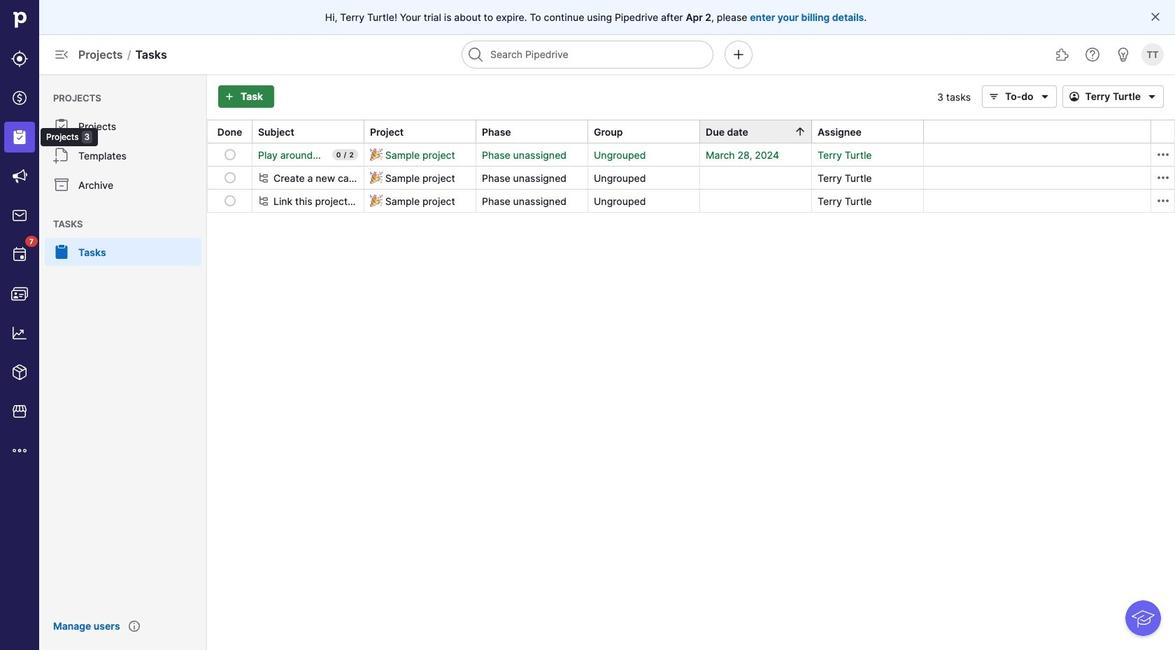Task type: describe. For each thing, give the bounding box(es) containing it.
knowledge center bot, also known as kc bot is an onboarding assistant that allows you to see the list of onboarding items in one place for quick and easy reference. this improves your in-app experience. image
[[1126, 601, 1162, 636]]

marketplace image
[[11, 403, 28, 420]]

color primary inverted image
[[221, 91, 238, 102]]

1 row from the top
[[208, 143, 1175, 166]]

leads image
[[11, 50, 28, 67]]

2 row from the top
[[208, 166, 1175, 189]]

info image
[[128, 621, 140, 632]]

campaigns image
[[11, 168, 28, 185]]

sales inbox image
[[11, 207, 28, 224]]

0 vertical spatial menu item
[[0, 118, 39, 157]]

quick help image
[[1085, 46, 1102, 63]]

quick add image
[[731, 46, 747, 63]]

1 vertical spatial menu item
[[39, 238, 207, 266]]

Search Pipedrive field
[[462, 41, 714, 69]]

menu toggle image
[[53, 46, 70, 63]]

color secondary image for 3rd row from the top of the page
[[258, 195, 269, 206]]

color secondary image for third row from the bottom of the page
[[1155, 146, 1172, 163]]

projects image
[[11, 129, 28, 146]]



Task type: vqa. For each thing, say whether or not it's contained in the screenshot.
Change order ICON
no



Task type: locate. For each thing, give the bounding box(es) containing it.
sales assistant image
[[1116, 46, 1132, 63]]

deals image
[[11, 90, 28, 106]]

color undefined image
[[53, 244, 70, 260]]

1 vertical spatial color secondary image
[[1155, 192, 1172, 209]]

color secondary image for 3rd row from the top of the page
[[1155, 192, 1172, 209]]

grid
[[207, 119, 1176, 213]]

2 color secondary image from the top
[[1155, 192, 1172, 209]]

products image
[[11, 364, 28, 381]]

insights image
[[11, 325, 28, 342]]

more image
[[11, 442, 28, 459]]

color secondary image
[[1155, 146, 1172, 163], [1155, 192, 1172, 209]]

menu item
[[0, 118, 39, 157], [39, 238, 207, 266]]

0 vertical spatial color secondary image
[[1155, 146, 1172, 163]]

color secondary image
[[1155, 169, 1172, 186], [258, 172, 269, 183], [258, 195, 269, 206]]

menu
[[0, 0, 98, 650], [39, 74, 207, 650]]

color undefined image
[[53, 118, 70, 134], [53, 147, 70, 164], [53, 176, 70, 193], [11, 246, 28, 263]]

color secondary image for 2nd row from the top
[[258, 172, 269, 183]]

row
[[208, 143, 1175, 166], [208, 166, 1175, 189], [208, 189, 1175, 212]]

3 row from the top
[[208, 189, 1175, 212]]

contacts image
[[11, 286, 28, 302]]

1 color secondary image from the top
[[1155, 146, 1172, 163]]

color primary image
[[1144, 88, 1161, 105], [986, 91, 1003, 102], [1066, 91, 1083, 102], [795, 126, 806, 137], [224, 195, 236, 206]]

home image
[[9, 9, 30, 30]]

color primary image
[[1151, 11, 1162, 22], [1037, 88, 1054, 105], [224, 149, 236, 160], [224, 172, 236, 183]]



